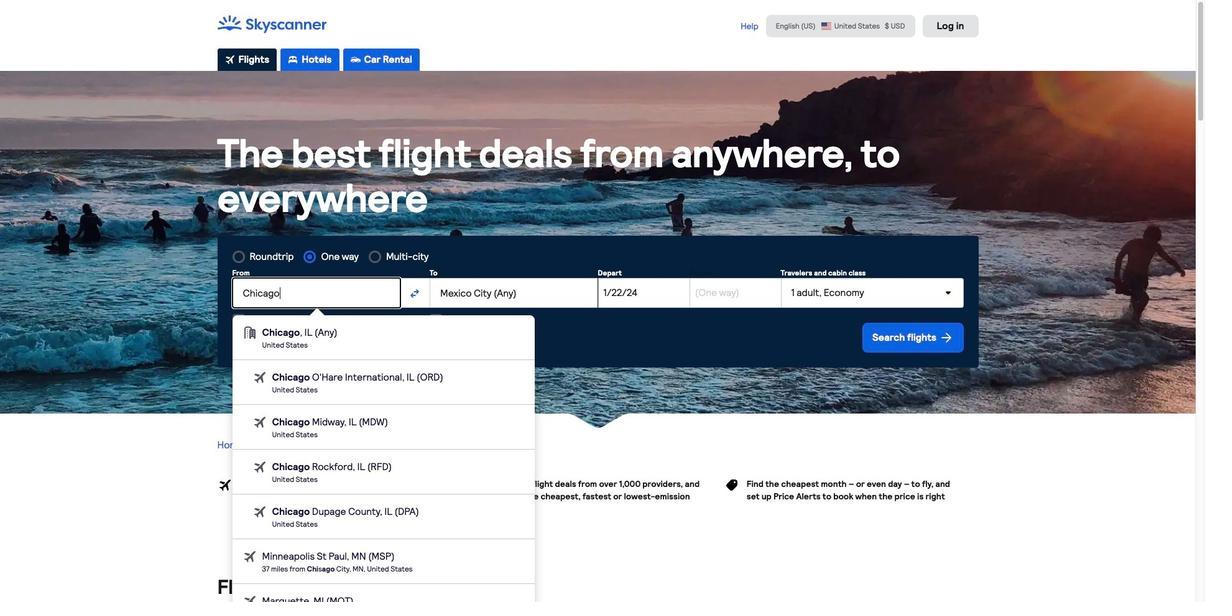 Task type: describe. For each thing, give the bounding box(es) containing it.
1 desktop__njgyo image from the left
[[288, 55, 298, 65]]

add nearby airports checkbox for second country, city or airport text field from left
[[430, 314, 442, 327]]

rtl support__otjmo image
[[246, 440, 256, 450]]

Multi-city radio
[[369, 251, 381, 263]]

add nearby airports checkbox for first country, city or airport text field from left
[[232, 314, 245, 327]]

2 desktop__njgyo image from the left
[[351, 55, 361, 65]]



Task type: vqa. For each thing, say whether or not it's contained in the screenshot.
1+ stops flights to Canada  from $140. element
no



Task type: locate. For each thing, give the bounding box(es) containing it.
Country, city or airport text field
[[232, 278, 401, 308], [430, 278, 598, 308]]

1 add nearby airports checkbox from the left
[[232, 314, 245, 327]]

rtl support__yzkyy image
[[242, 325, 257, 340], [939, 330, 954, 345], [252, 415, 267, 430], [252, 460, 267, 475], [242, 594, 257, 602]]

1 horizontal spatial country, city or airport text field
[[430, 278, 598, 308]]

0 horizontal spatial desktop__njgyo image
[[288, 55, 298, 65]]

switch origin and destination image
[[410, 289, 420, 299]]

2 vertical spatial rtl support__yzkyy image
[[242, 549, 257, 564]]

2 country, city or airport text field from the left
[[430, 278, 598, 308]]

Add nearby airports checkbox
[[232, 314, 245, 327], [430, 314, 442, 327]]

1 horizontal spatial add nearby airports checkbox
[[430, 314, 442, 327]]

2 add nearby airports checkbox from the left
[[430, 314, 442, 327]]

active__n2u0z image
[[225, 55, 235, 65]]

0 horizontal spatial country, city or airport text field
[[232, 278, 401, 308]]

0 horizontal spatial add nearby airports checkbox
[[232, 314, 245, 327]]

None field
[[232, 278, 536, 602], [430, 278, 598, 308], [232, 278, 536, 602], [430, 278, 598, 308]]

desktop__njgyo image
[[288, 55, 298, 65], [351, 55, 361, 65]]

rtl support__yzkyy image
[[252, 370, 267, 385], [252, 504, 267, 519], [242, 549, 257, 564]]

One way radio
[[304, 251, 316, 263]]

1 horizontal spatial desktop__njgyo image
[[351, 55, 361, 65]]

Direct flights only checkbox
[[232, 334, 245, 346]]

Roundtrip radio
[[232, 251, 245, 263]]

1 country, city or airport text field from the left
[[232, 278, 401, 308]]

1 vertical spatial rtl support__yzkyy image
[[252, 504, 267, 519]]

list box
[[232, 315, 536, 602], [232, 315, 536, 602]]

0 vertical spatial rtl support__yzkyy image
[[252, 370, 267, 385]]

us image
[[821, 22, 832, 30]]



